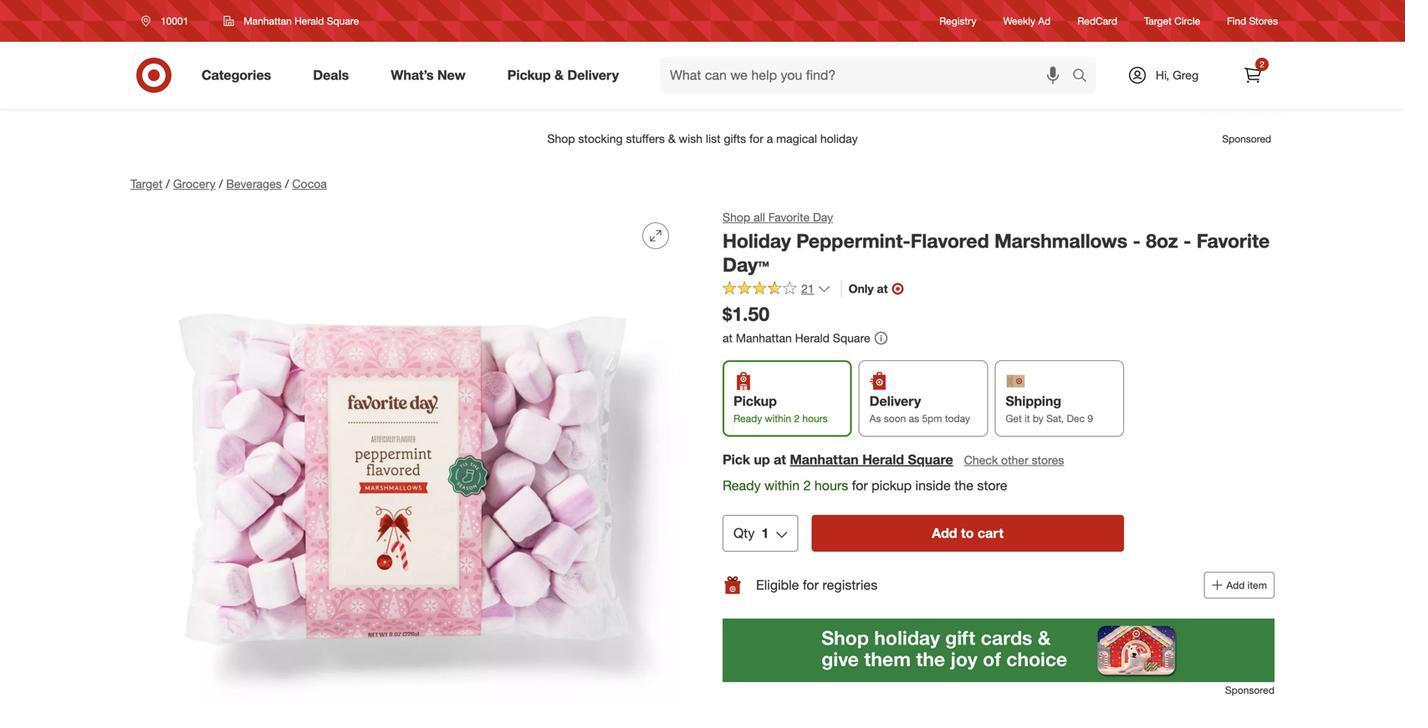 Task type: vqa. For each thing, say whether or not it's contained in the screenshot.
Electronics
no



Task type: locate. For each thing, give the bounding box(es) containing it.
0 vertical spatial advertisement region
[[117, 119, 1288, 159]]

/ right grocery link
[[219, 176, 223, 191]]

/
[[166, 176, 170, 191], [219, 176, 223, 191], [285, 176, 289, 191]]

day™
[[723, 253, 769, 277]]

to
[[961, 525, 974, 542]]

pickup
[[872, 477, 912, 494]]

0 vertical spatial hours
[[802, 412, 828, 425]]

herald inside dropdown button
[[294, 15, 324, 27]]

find
[[1227, 15, 1246, 27]]

0 horizontal spatial delivery
[[567, 67, 619, 83]]

add left item
[[1226, 579, 1245, 592]]

1
[[761, 525, 769, 542]]

for
[[852, 477, 868, 494], [803, 577, 819, 594]]

0 horizontal spatial pickup
[[507, 67, 551, 83]]

2 up pick up at manhattan herald square
[[794, 412, 800, 425]]

1 horizontal spatial add
[[1226, 579, 1245, 592]]

1 vertical spatial at
[[723, 331, 733, 345]]

registries
[[822, 577, 877, 594]]

categories link
[[187, 57, 292, 94]]

grocery link
[[173, 176, 216, 191]]

0 horizontal spatial 2
[[794, 412, 800, 425]]

get
[[1006, 412, 1022, 425]]

2 horizontal spatial at
[[877, 281, 888, 296]]

at
[[877, 281, 888, 296], [723, 331, 733, 345], [774, 451, 786, 468]]

0 horizontal spatial /
[[166, 176, 170, 191]]

ready down pick on the right
[[723, 477, 761, 494]]

2 inside the "pickup ready within 2 hours"
[[794, 412, 800, 425]]

square up inside
[[908, 451, 953, 468]]

2 down stores
[[1260, 59, 1264, 69]]

manhattan herald square button
[[790, 450, 953, 469]]

favorite right 8oz
[[1197, 229, 1270, 253]]

2 within from the top
[[764, 477, 800, 494]]

holiday peppermint-flavored marshmallows - 8oz - favorite day&#8482;, 1 of 4 image
[[130, 209, 682, 708]]

delivery right '&' on the left top of page
[[567, 67, 619, 83]]

0 horizontal spatial herald
[[294, 15, 324, 27]]

within up up
[[765, 412, 791, 425]]

within down up
[[764, 477, 800, 494]]

ready
[[733, 412, 762, 425], [723, 477, 761, 494]]

0 horizontal spatial square
[[327, 15, 359, 27]]

2 vertical spatial square
[[908, 451, 953, 468]]

at manhattan herald square
[[723, 331, 870, 345]]

new
[[437, 67, 466, 83]]

0 vertical spatial pickup
[[507, 67, 551, 83]]

shop all favorite day holiday peppermint-flavored marshmallows - 8oz - favorite day™
[[723, 210, 1270, 277]]

ready inside the "pickup ready within 2 hours"
[[733, 412, 762, 425]]

0 horizontal spatial -
[[1133, 229, 1141, 253]]

favorite right all
[[768, 210, 810, 225]]

pickup & delivery
[[507, 67, 619, 83]]

target for target / grocery / beverages / cocoa
[[130, 176, 162, 191]]

/ left cocoa
[[285, 176, 289, 191]]

1 vertical spatial delivery
[[869, 393, 921, 410]]

1 horizontal spatial -
[[1183, 229, 1191, 253]]

check
[[964, 453, 998, 467]]

manhattan inside dropdown button
[[244, 15, 292, 27]]

- left 8oz
[[1133, 229, 1141, 253]]

within
[[765, 412, 791, 425], [764, 477, 800, 494]]

delivery up the 'soon'
[[869, 393, 921, 410]]

today
[[945, 412, 970, 425]]

2 horizontal spatial herald
[[862, 451, 904, 468]]

grocery
[[173, 176, 216, 191]]

target left circle
[[1144, 15, 1172, 27]]

qty 1
[[733, 525, 769, 542]]

1 vertical spatial 2
[[794, 412, 800, 425]]

1 horizontal spatial delivery
[[869, 393, 921, 410]]

pick up at manhattan herald square
[[723, 451, 953, 468]]

0 vertical spatial herald
[[294, 15, 324, 27]]

day
[[813, 210, 833, 225]]

1 horizontal spatial square
[[833, 331, 870, 345]]

1 vertical spatial favorite
[[1197, 229, 1270, 253]]

1 vertical spatial for
[[803, 577, 819, 594]]

redcard
[[1077, 15, 1117, 27]]

square down only
[[833, 331, 870, 345]]

pickup inside the "pickup ready within 2 hours"
[[733, 393, 777, 410]]

for down manhattan herald square button
[[852, 477, 868, 494]]

/ right target link
[[166, 176, 170, 191]]

qty
[[733, 525, 755, 542]]

the
[[954, 477, 973, 494]]

0 horizontal spatial add
[[932, 525, 957, 542]]

by
[[1033, 412, 1044, 425]]

manhattan herald square button
[[213, 6, 370, 36]]

manhattan up "ready within 2 hours for pickup inside the store" in the right of the page
[[790, 451, 859, 468]]

1 horizontal spatial at
[[774, 451, 786, 468]]

0 horizontal spatial target
[[130, 176, 162, 191]]

store
[[977, 477, 1007, 494]]

0 horizontal spatial at
[[723, 331, 733, 345]]

add left 'to'
[[932, 525, 957, 542]]

weekly ad link
[[1003, 14, 1051, 28]]

target
[[1144, 15, 1172, 27], [130, 176, 162, 191]]

favorite
[[768, 210, 810, 225], [1197, 229, 1270, 253]]

herald
[[294, 15, 324, 27], [795, 331, 830, 345], [862, 451, 904, 468]]

at right up
[[774, 451, 786, 468]]

10001 button
[[130, 6, 206, 36]]

sat,
[[1046, 412, 1064, 425]]

1 vertical spatial target
[[130, 176, 162, 191]]

hi, greg
[[1156, 68, 1199, 82]]

8oz
[[1146, 229, 1178, 253]]

delivery
[[567, 67, 619, 83], [869, 393, 921, 410]]

only at
[[849, 281, 888, 296]]

21 link
[[723, 281, 831, 300]]

21
[[801, 281, 814, 296]]

1 vertical spatial add
[[1226, 579, 1245, 592]]

at down $1.50 at the top of page
[[723, 331, 733, 345]]

0 vertical spatial target
[[1144, 15, 1172, 27]]

holiday
[[723, 229, 791, 253]]

1 vertical spatial advertisement region
[[723, 619, 1275, 683]]

0 vertical spatial ready
[[733, 412, 762, 425]]

target left the grocery
[[130, 176, 162, 191]]

target inside "target circle" link
[[1144, 15, 1172, 27]]

2 vertical spatial herald
[[862, 451, 904, 468]]

square up 'deals' link
[[327, 15, 359, 27]]

check other stores button
[[963, 451, 1065, 469]]

- right 8oz
[[1183, 229, 1191, 253]]

1 horizontal spatial /
[[219, 176, 223, 191]]

stores
[[1249, 15, 1278, 27]]

1 horizontal spatial 2
[[803, 477, 811, 494]]

for right eligible
[[803, 577, 819, 594]]

pickup left '&' on the left top of page
[[507, 67, 551, 83]]

marshmallows
[[994, 229, 1127, 253]]

pickup up up
[[733, 393, 777, 410]]

1 vertical spatial pickup
[[733, 393, 777, 410]]

1 vertical spatial within
[[764, 477, 800, 494]]

advertisement region
[[117, 119, 1288, 159], [723, 619, 1275, 683]]

2 horizontal spatial 2
[[1260, 59, 1264, 69]]

herald up deals on the left top of the page
[[294, 15, 324, 27]]

pickup ready within 2 hours
[[733, 393, 828, 425]]

0 vertical spatial add
[[932, 525, 957, 542]]

hours up pick up at manhattan herald square
[[802, 412, 828, 425]]

1 vertical spatial herald
[[795, 331, 830, 345]]

1 horizontal spatial target
[[1144, 15, 1172, 27]]

other
[[1001, 453, 1028, 467]]

0 horizontal spatial favorite
[[768, 210, 810, 225]]

0 vertical spatial for
[[852, 477, 868, 494]]

target circle link
[[1144, 14, 1200, 28]]

at right only
[[877, 281, 888, 296]]

ready up pick on the right
[[733, 412, 762, 425]]

0 vertical spatial within
[[765, 412, 791, 425]]

2 vertical spatial at
[[774, 451, 786, 468]]

add for add item
[[1226, 579, 1245, 592]]

1 horizontal spatial pickup
[[733, 393, 777, 410]]

2 horizontal spatial square
[[908, 451, 953, 468]]

2 down pick up at manhattan herald square
[[803, 477, 811, 494]]

1 within from the top
[[765, 412, 791, 425]]

2
[[1260, 59, 1264, 69], [794, 412, 800, 425], [803, 477, 811, 494]]

$1.50
[[723, 302, 769, 326]]

inside
[[915, 477, 951, 494]]

2 horizontal spatial /
[[285, 176, 289, 191]]

pickup
[[507, 67, 551, 83], [733, 393, 777, 410]]

square
[[327, 15, 359, 27], [833, 331, 870, 345], [908, 451, 953, 468]]

-
[[1133, 229, 1141, 253], [1183, 229, 1191, 253]]

weekly ad
[[1003, 15, 1051, 27]]

herald down 21
[[795, 331, 830, 345]]

2 vertical spatial 2
[[803, 477, 811, 494]]

shop
[[723, 210, 750, 225]]

0 horizontal spatial for
[[803, 577, 819, 594]]

ready within 2 hours for pickup inside the store
[[723, 477, 1007, 494]]

0 vertical spatial at
[[877, 281, 888, 296]]

herald up the pickup
[[862, 451, 904, 468]]

hours down pick up at manhattan herald square
[[814, 477, 848, 494]]

0 vertical spatial square
[[327, 15, 359, 27]]

hours
[[802, 412, 828, 425], [814, 477, 848, 494]]

0 vertical spatial manhattan
[[244, 15, 292, 27]]

manhattan down $1.50 at the top of page
[[736, 331, 792, 345]]

manhattan up "categories" link
[[244, 15, 292, 27]]

beverages
[[226, 176, 282, 191]]

1 vertical spatial ready
[[723, 477, 761, 494]]

registry link
[[939, 14, 976, 28]]



Task type: describe. For each thing, give the bounding box(es) containing it.
stores
[[1032, 453, 1064, 467]]

peppermint-
[[796, 229, 911, 253]]

1 vertical spatial square
[[833, 331, 870, 345]]

all
[[754, 210, 765, 225]]

add to cart
[[932, 525, 1004, 542]]

shipping get it by sat, dec 9
[[1006, 393, 1093, 425]]

eligible
[[756, 577, 799, 594]]

1 - from the left
[[1133, 229, 1141, 253]]

3 / from the left
[[285, 176, 289, 191]]

only
[[849, 281, 874, 296]]

dec
[[1067, 412, 1085, 425]]

registry
[[939, 15, 976, 27]]

2 / from the left
[[219, 176, 223, 191]]

cocoa link
[[292, 176, 327, 191]]

pick
[[723, 451, 750, 468]]

&
[[554, 67, 564, 83]]

pickup & delivery link
[[493, 57, 640, 94]]

soon
[[884, 412, 906, 425]]

item
[[1248, 579, 1267, 592]]

redcard link
[[1077, 14, 1117, 28]]

cocoa
[[292, 176, 327, 191]]

sponsored
[[1225, 684, 1275, 697]]

beverages link
[[226, 176, 282, 191]]

flavored
[[911, 229, 989, 253]]

1 horizontal spatial favorite
[[1197, 229, 1270, 253]]

1 vertical spatial manhattan
[[736, 331, 792, 345]]

find stores link
[[1227, 14, 1278, 28]]

search button
[[1065, 57, 1105, 97]]

deals
[[313, 67, 349, 83]]

weekly
[[1003, 15, 1035, 27]]

as
[[909, 412, 919, 425]]

2 vertical spatial manhattan
[[790, 451, 859, 468]]

5pm
[[922, 412, 942, 425]]

0 vertical spatial favorite
[[768, 210, 810, 225]]

it
[[1025, 412, 1030, 425]]

target for target circle
[[1144, 15, 1172, 27]]

add for add to cart
[[932, 525, 957, 542]]

cart
[[978, 525, 1004, 542]]

target link
[[130, 176, 162, 191]]

target circle
[[1144, 15, 1200, 27]]

hi,
[[1156, 68, 1169, 82]]

hours inside the "pickup ready within 2 hours"
[[802, 412, 828, 425]]

square inside dropdown button
[[327, 15, 359, 27]]

categories
[[202, 67, 271, 83]]

search
[[1065, 69, 1105, 85]]

pickup for ready
[[733, 393, 777, 410]]

target / grocery / beverages / cocoa
[[130, 176, 327, 191]]

greg
[[1173, 68, 1199, 82]]

deals link
[[299, 57, 370, 94]]

delivery as soon as 5pm today
[[869, 393, 970, 425]]

What can we help you find? suggestions appear below search field
[[660, 57, 1076, 94]]

circle
[[1174, 15, 1200, 27]]

1 horizontal spatial for
[[852, 477, 868, 494]]

1 horizontal spatial herald
[[795, 331, 830, 345]]

ad
[[1038, 15, 1051, 27]]

eligible for registries
[[756, 577, 877, 594]]

shipping
[[1006, 393, 1061, 410]]

what's
[[391, 67, 434, 83]]

10001
[[161, 15, 188, 27]]

up
[[754, 451, 770, 468]]

1 vertical spatial hours
[[814, 477, 848, 494]]

manhattan herald square
[[244, 15, 359, 27]]

2 - from the left
[[1183, 229, 1191, 253]]

delivery inside delivery as soon as 5pm today
[[869, 393, 921, 410]]

add to cart button
[[811, 515, 1124, 552]]

9
[[1088, 412, 1093, 425]]

what's new
[[391, 67, 466, 83]]

add item
[[1226, 579, 1267, 592]]

find stores
[[1227, 15, 1278, 27]]

pickup for &
[[507, 67, 551, 83]]

as
[[869, 412, 881, 425]]

within inside the "pickup ready within 2 hours"
[[765, 412, 791, 425]]

0 vertical spatial delivery
[[567, 67, 619, 83]]

2 link
[[1234, 57, 1271, 94]]

0 vertical spatial 2
[[1260, 59, 1264, 69]]

check other stores
[[964, 453, 1064, 467]]

1 / from the left
[[166, 176, 170, 191]]

what's new link
[[377, 57, 486, 94]]



